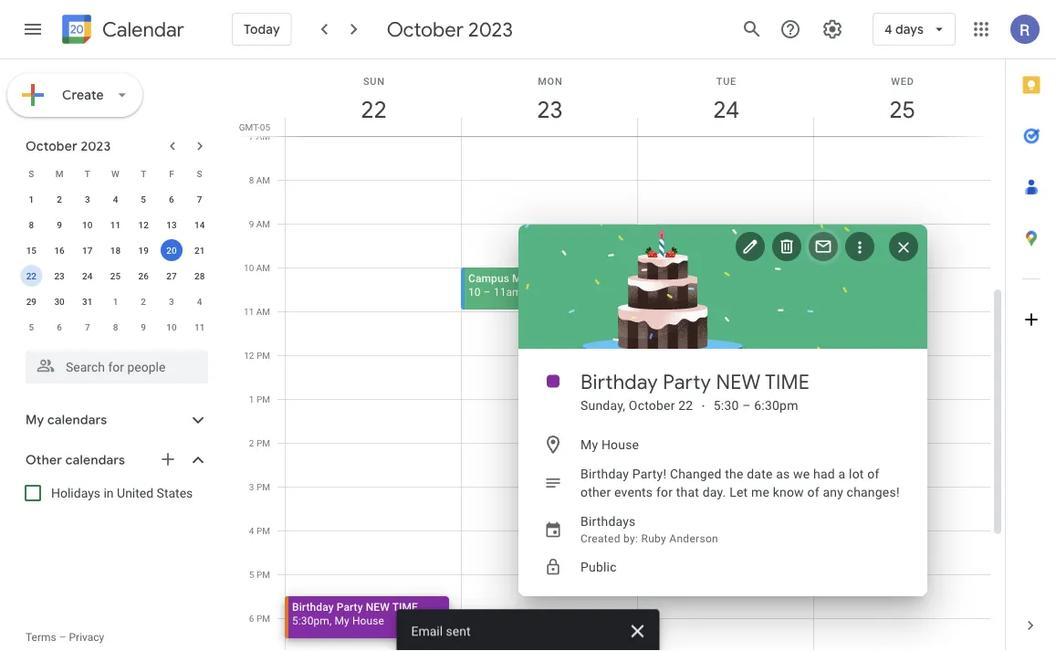 Task type: describe. For each thing, give the bounding box(es) containing it.
am for 9 am
[[256, 218, 270, 229]]

row containing 29
[[17, 289, 214, 314]]

mon
[[538, 75, 563, 87]]

0 horizontal spatial 8
[[29, 219, 34, 230]]

5:30pm
[[292, 614, 330, 627]]

7 am
[[249, 131, 270, 142]]

birthday for birthday party! changed the date as we had a lot of other events for that day. let me know of any changes!
[[581, 466, 630, 481]]

24 inside row group
[[82, 270, 93, 281]]

lot
[[850, 466, 865, 481]]

we
[[794, 466, 811, 481]]

pm for 3 pm
[[257, 481, 270, 492]]

my house
[[581, 437, 640, 452]]

16 element
[[48, 239, 70, 261]]

calendar
[[102, 17, 184, 42]]

pm for 2 pm
[[257, 438, 270, 449]]

campus
[[469, 272, 510, 285]]

calendars for my calendars
[[47, 412, 107, 428]]

november 6 element
[[48, 316, 70, 338]]

0 horizontal spatial october
[[26, 138, 78, 154]]

26 element
[[133, 265, 155, 287]]

wed
[[892, 75, 915, 87]]

other
[[581, 485, 612, 500]]

any
[[823, 485, 844, 500]]

let
[[730, 485, 748, 500]]

anderson
[[670, 533, 719, 545]]

gmt-05
[[239, 122, 270, 132]]

date
[[748, 466, 773, 481]]

november 8 element
[[105, 316, 127, 338]]

10 element
[[77, 214, 98, 236]]

0 vertical spatial ,
[[723, 228, 725, 241]]

day.
[[703, 485, 727, 500]]

days
[[896, 21, 925, 37]]

1 t from the left
[[85, 168, 90, 179]]

4 days
[[885, 21, 925, 37]]

11 am
[[244, 306, 270, 317]]

tue
[[717, 75, 737, 87]]

pm for 1 pm
[[257, 394, 270, 405]]

0 horizontal spatial october 2023
[[26, 138, 111, 154]]

1 for 1 pm
[[249, 394, 254, 405]]

21
[[195, 245, 205, 256]]

united
[[117, 486, 154, 501]]

22 inside birthday party new time sunday, october 22 ⋅ 5:30 – 6:30pm
[[679, 398, 694, 413]]

row containing 22
[[17, 263, 214, 289]]

birthday party! changed the date as we had a lot of other events for that day. let me know of any changes!
[[581, 466, 900, 500]]

18 element
[[105, 239, 127, 261]]

calendar heading
[[99, 17, 184, 42]]

birthday for birthday party new time 5:30pm , my house
[[292, 601, 334, 613]]

9 am
[[249, 218, 270, 229]]

0 horizontal spatial –
[[59, 631, 66, 644]]

1 for 'november 1' element
[[113, 296, 118, 307]]

november 9 element
[[133, 316, 155, 338]]

8 for november 8 "element"
[[113, 322, 118, 333]]

11 element
[[105, 214, 127, 236]]

2 pm
[[249, 438, 270, 449]]

today
[[244, 21, 280, 37]]

my calendars
[[26, 412, 107, 428]]

4 days button
[[873, 7, 956, 51]]

4 for 4 pm
[[249, 525, 254, 536]]

0 horizontal spatial 3
[[85, 194, 90, 205]]

create button
[[7, 73, 142, 117]]

25 inside wed 25
[[889, 95, 915, 125]]

30 element
[[48, 291, 70, 312]]

22 inside column header
[[360, 95, 386, 125]]

19
[[138, 245, 149, 256]]

2 for november 2 element
[[141, 296, 146, 307]]

november 5 element
[[20, 316, 42, 338]]

office hours , 9am
[[660, 228, 750, 241]]

15
[[26, 245, 37, 256]]

created
[[581, 533, 621, 545]]

22 cell
[[17, 263, 45, 289]]

4 pm
[[249, 525, 270, 536]]

15 element
[[20, 239, 42, 261]]

calendar element
[[58, 11, 184, 51]]

21 element
[[189, 239, 211, 261]]

14 element
[[189, 214, 211, 236]]

main drawer image
[[22, 18, 44, 40]]

0 horizontal spatial 9
[[57, 219, 62, 230]]

birthday party new time 5:30pm , my house
[[292, 601, 418, 627]]

my inside birthday party new time 5:30pm , my house
[[335, 614, 350, 627]]

know
[[773, 485, 805, 500]]

for
[[657, 485, 673, 500]]

27 element
[[161, 265, 183, 287]]

5 for november 5 element
[[29, 322, 34, 333]]

a
[[839, 466, 846, 481]]

9 for november 9 element
[[141, 322, 146, 333]]

13
[[166, 219, 177, 230]]

time for birthday party new time sunday, october 22 ⋅ 5:30 – 6:30pm
[[765, 369, 810, 395]]

1 horizontal spatial of
[[868, 466, 880, 481]]

by:
[[624, 533, 639, 545]]

16
[[54, 245, 65, 256]]

tue 24
[[712, 75, 739, 125]]

12 pm
[[244, 350, 270, 361]]

24 element
[[77, 265, 98, 287]]

1 pm
[[249, 394, 270, 405]]

29
[[26, 296, 37, 307]]

10 am
[[244, 262, 270, 273]]

other calendars
[[26, 452, 125, 469]]

create
[[62, 87, 104, 103]]

3 for 3 pm
[[249, 481, 254, 492]]

email event details image
[[815, 238, 833, 256]]

8 for 8 am
[[249, 174, 254, 185]]

1 vertical spatial 2023
[[81, 138, 111, 154]]

Search for people text field
[[37, 351, 197, 384]]

30
[[54, 296, 65, 307]]

4 for 4 days
[[885, 21, 893, 37]]

12 for 12 pm
[[244, 350, 254, 361]]

terms – privacy
[[26, 631, 104, 644]]

time for birthday party new time 5:30pm , my house
[[392, 601, 418, 613]]

f
[[169, 168, 174, 179]]

3 pm
[[249, 481, 270, 492]]

my for my calendars
[[26, 412, 44, 428]]

november 4 element
[[189, 291, 211, 312]]

changed
[[670, 466, 722, 481]]

events
[[615, 485, 653, 500]]

birthdays
[[581, 514, 636, 529]]

pm for 5 pm
[[257, 569, 270, 580]]

november 2 element
[[133, 291, 155, 312]]

11am
[[494, 285, 522, 298]]

1 horizontal spatial 2023
[[469, 16, 513, 42]]

ruby
[[642, 533, 667, 545]]

14
[[195, 219, 205, 230]]

0 vertical spatial october
[[387, 16, 464, 42]]

add other calendars image
[[159, 450, 177, 469]]

6 pm
[[249, 613, 270, 624]]

12 for 12
[[138, 219, 149, 230]]

mon 23
[[536, 75, 563, 125]]

11 for 11 element
[[110, 219, 121, 230]]

5:30
[[714, 398, 740, 413]]

holidays
[[51, 486, 101, 501]]

9am
[[728, 228, 750, 241]]

the
[[726, 466, 744, 481]]

october 2023 grid
[[17, 161, 214, 340]]

18
[[110, 245, 121, 256]]

today button
[[232, 7, 292, 51]]

sun 22
[[360, 75, 386, 125]]

november 3 element
[[161, 291, 183, 312]]

23 inside mon 23
[[536, 95, 562, 125]]

row containing 1
[[17, 186, 214, 212]]

20
[[166, 245, 177, 256]]

24 link
[[706, 89, 748, 131]]

november 1 element
[[105, 291, 127, 312]]

2 t from the left
[[141, 168, 146, 179]]

6 for the "november 6" element
[[57, 322, 62, 333]]

11 for november 11 element
[[195, 322, 205, 333]]

22 inside cell
[[26, 270, 37, 281]]

10 for 10 am
[[244, 262, 254, 273]]

17 element
[[77, 239, 98, 261]]

20 cell
[[158, 238, 186, 263]]

6 for 6 pm
[[249, 613, 254, 624]]

grid containing 22
[[234, 59, 1006, 651]]

31 element
[[77, 291, 98, 312]]

terms
[[26, 631, 56, 644]]



Task type: vqa. For each thing, say whether or not it's contained in the screenshot.
day.
yes



Task type: locate. For each thing, give the bounding box(es) containing it.
2 vertical spatial 22
[[679, 398, 694, 413]]

of left any
[[808, 485, 820, 500]]

t left f
[[141, 168, 146, 179]]

10 for the november 10 "element"
[[166, 322, 177, 333]]

wed 25
[[889, 75, 915, 125]]

10
[[82, 219, 93, 230], [244, 262, 254, 273], [469, 285, 481, 298], [166, 322, 177, 333]]

october inside birthday party new time sunday, october 22 ⋅ 5:30 – 6:30pm
[[629, 398, 676, 413]]

28 element
[[189, 265, 211, 287]]

0 vertical spatial 23
[[536, 95, 562, 125]]

am down 9 am
[[256, 262, 270, 273]]

house up the 'party!'
[[602, 437, 640, 452]]

am for 11 am
[[256, 306, 270, 317]]

1 horizontal spatial october 2023
[[387, 16, 513, 42]]

24 down "17"
[[82, 270, 93, 281]]

10 for 10 element
[[82, 219, 93, 230]]

25 inside row group
[[110, 270, 121, 281]]

2 horizontal spatial 8
[[249, 174, 254, 185]]

0 horizontal spatial house
[[353, 614, 385, 627]]

as
[[777, 466, 791, 481]]

campus meeting 10 – 11am
[[469, 272, 553, 298]]

1 horizontal spatial house
[[602, 437, 640, 452]]

None search field
[[0, 343, 227, 384]]

12 up 19
[[138, 219, 149, 230]]

pm for 4 pm
[[257, 525, 270, 536]]

3
[[85, 194, 90, 205], [169, 296, 174, 307], [249, 481, 254, 492]]

9 inside grid
[[249, 218, 254, 229]]

3 inside grid
[[249, 481, 254, 492]]

7
[[249, 131, 254, 142], [197, 194, 202, 205], [85, 322, 90, 333]]

1 am from the top
[[256, 131, 270, 142]]

1 horizontal spatial 23
[[536, 95, 562, 125]]

11 down 10 am
[[244, 306, 254, 317]]

sun
[[363, 75, 385, 87]]

8 down 7 am
[[249, 174, 254, 185]]

t left w
[[85, 168, 90, 179]]

1 horizontal spatial s
[[197, 168, 202, 179]]

party for birthday party new time sunday, october 22 ⋅ 5:30 – 6:30pm
[[663, 369, 712, 395]]

1 row from the top
[[17, 161, 214, 186]]

am for 8 am
[[256, 174, 270, 185]]

0 vertical spatial –
[[484, 285, 491, 298]]

0 vertical spatial 25
[[889, 95, 915, 125]]

5 row from the top
[[17, 263, 214, 289]]

october up 22 column header
[[387, 16, 464, 42]]

2 horizontal spatial 7
[[249, 131, 254, 142]]

pm up "2 pm"
[[257, 394, 270, 405]]

0 horizontal spatial party
[[337, 601, 363, 613]]

am for 10 am
[[256, 262, 270, 273]]

10 inside 10 element
[[82, 219, 93, 230]]

of
[[868, 466, 880, 481], [808, 485, 820, 500]]

8
[[249, 174, 254, 185], [29, 219, 34, 230], [113, 322, 118, 333]]

29 element
[[20, 291, 42, 312]]

my down sunday,
[[581, 437, 599, 452]]

0 vertical spatial 3
[[85, 194, 90, 205]]

2 up november 9 element
[[141, 296, 146, 307]]

31
[[82, 296, 93, 307]]

in
[[104, 486, 114, 501]]

5 up 6 pm
[[249, 569, 254, 580]]

delete event image
[[778, 238, 797, 256]]

–
[[484, 285, 491, 298], [743, 398, 752, 413], [59, 631, 66, 644]]

6 pm from the top
[[257, 569, 270, 580]]

4 row from the top
[[17, 238, 214, 263]]

privacy link
[[69, 631, 104, 644]]

house inside birthday party new time 5:30pm , my house
[[353, 614, 385, 627]]

november 10 element
[[161, 316, 183, 338]]

6 down '30' element
[[57, 322, 62, 333]]

4 inside dropdown button
[[885, 21, 893, 37]]

1 horizontal spatial 6
[[169, 194, 174, 205]]

1 horizontal spatial 22
[[360, 95, 386, 125]]

1 s from the left
[[29, 168, 34, 179]]

11 inside november 11 element
[[195, 322, 205, 333]]

4 for the november 4 "element"
[[197, 296, 202, 307]]

time inside birthday party new time 5:30pm , my house
[[392, 601, 418, 613]]

s right f
[[197, 168, 202, 179]]

1 vertical spatial house
[[353, 614, 385, 627]]

28
[[195, 270, 205, 281]]

october up m
[[26, 138, 78, 154]]

20, today element
[[161, 239, 183, 261]]

house
[[602, 437, 640, 452], [353, 614, 385, 627]]

my inside button
[[581, 437, 599, 452]]

3 up 10 element
[[85, 194, 90, 205]]

1 vertical spatial 5
[[29, 322, 34, 333]]

w
[[112, 168, 120, 179]]

2 for 2 pm
[[249, 438, 254, 449]]

3 row from the top
[[17, 212, 214, 238]]

1 vertical spatial time
[[392, 601, 418, 613]]

terms link
[[26, 631, 56, 644]]

2 down m
[[57, 194, 62, 205]]

row up 11 element
[[17, 161, 214, 186]]

october right sunday,
[[629, 398, 676, 413]]

house right 5:30pm
[[353, 614, 385, 627]]

12 down "11 am"
[[244, 350, 254, 361]]

1 vertical spatial 2
[[141, 296, 146, 307]]

1 vertical spatial 25
[[110, 270, 121, 281]]

office
[[660, 228, 690, 241]]

5 pm
[[249, 569, 270, 580]]

2 vertical spatial 3
[[249, 481, 254, 492]]

5 inside grid
[[249, 569, 254, 580]]

23 element
[[48, 265, 70, 287]]

calendars for other calendars
[[65, 452, 125, 469]]

1 horizontal spatial –
[[484, 285, 491, 298]]

0 horizontal spatial 11
[[110, 219, 121, 230]]

13 element
[[161, 214, 183, 236]]

22
[[360, 95, 386, 125], [26, 270, 37, 281], [679, 398, 694, 413]]

2
[[57, 194, 62, 205], [141, 296, 146, 307], [249, 438, 254, 449]]

23 column header
[[461, 59, 639, 136]]

12 element
[[133, 214, 155, 236]]

changes!
[[847, 485, 900, 500]]

22 link
[[353, 89, 395, 131]]

3 up the november 10 "element"
[[169, 296, 174, 307]]

row up 'november 1' element
[[17, 263, 214, 289]]

1 horizontal spatial 1
[[113, 296, 118, 307]]

10 up "17"
[[82, 219, 93, 230]]

2 down '1 pm'
[[249, 438, 254, 449]]

row group
[[17, 186, 214, 340]]

calendars
[[47, 412, 107, 428], [65, 452, 125, 469]]

1 down 12 pm
[[249, 394, 254, 405]]

24 inside column header
[[712, 95, 739, 125]]

sunday,
[[581, 398, 626, 413]]

my up "other"
[[26, 412, 44, 428]]

7 inside grid
[[249, 131, 254, 142]]

2 horizontal spatial 9
[[249, 218, 254, 229]]

time inside birthday party new time sunday, october 22 ⋅ 5:30 – 6:30pm
[[765, 369, 810, 395]]

pm up 4 pm
[[257, 481, 270, 492]]

1 horizontal spatial new
[[717, 369, 761, 395]]

7 for 7 am
[[249, 131, 254, 142]]

2 row from the top
[[17, 186, 214, 212]]

1 vertical spatial october 2023
[[26, 138, 111, 154]]

birthday inside birthday party! changed the date as we had a lot of other events for that day. let me know of any changes!
[[581, 466, 630, 481]]

party!
[[633, 466, 667, 481]]

1 vertical spatial ,
[[330, 614, 332, 627]]

0 horizontal spatial s
[[29, 168, 34, 179]]

0 vertical spatial new
[[717, 369, 761, 395]]

party inside birthday party new time sunday, october 22 ⋅ 5:30 – 6:30pm
[[663, 369, 712, 395]]

pm up 3 pm
[[257, 438, 270, 449]]

time
[[765, 369, 810, 395], [392, 601, 418, 613]]

8 am
[[249, 174, 270, 185]]

0 vertical spatial time
[[765, 369, 810, 395]]

, inside birthday party new time 5:30pm , my house
[[330, 614, 332, 627]]

7 for november 7 element
[[85, 322, 90, 333]]

1 horizontal spatial 11
[[195, 322, 205, 333]]

23 down the 16
[[54, 270, 65, 281]]

1 horizontal spatial 7
[[197, 194, 202, 205]]

05
[[260, 122, 270, 132]]

0 vertical spatial 6
[[169, 194, 174, 205]]

2 vertical spatial 1
[[249, 394, 254, 405]]

0 vertical spatial 12
[[138, 219, 149, 230]]

november 11 element
[[189, 316, 211, 338]]

10 down november 3 element
[[166, 322, 177, 333]]

birthdays created by: ruby anderson
[[581, 514, 719, 545]]

8 up 15 element
[[29, 219, 34, 230]]

0 vertical spatial 8
[[249, 174, 254, 185]]

row up 25 element
[[17, 238, 214, 263]]

6:30pm
[[755, 398, 799, 413]]

0 horizontal spatial 2023
[[81, 138, 111, 154]]

0 horizontal spatial 25
[[110, 270, 121, 281]]

6 down 5 pm
[[249, 613, 254, 624]]

6
[[169, 194, 174, 205], [57, 322, 62, 333], [249, 613, 254, 624]]

house inside button
[[602, 437, 640, 452]]

22 column header
[[285, 59, 462, 136]]

0 horizontal spatial 1
[[29, 194, 34, 205]]

0 vertical spatial of
[[868, 466, 880, 481]]

23
[[536, 95, 562, 125], [54, 270, 65, 281]]

– inside campus meeting 10 – 11am
[[484, 285, 491, 298]]

5 down 29 element
[[29, 322, 34, 333]]

1 down 25 element
[[113, 296, 118, 307]]

2 vertical spatial 2
[[249, 438, 254, 449]]

0 vertical spatial 1
[[29, 194, 34, 205]]

other calendars button
[[4, 446, 227, 475]]

17
[[82, 245, 93, 256]]

24
[[712, 95, 739, 125], [82, 270, 93, 281]]

1 vertical spatial calendars
[[65, 452, 125, 469]]

1 horizontal spatial 5
[[141, 194, 146, 205]]

new
[[717, 369, 761, 395], [366, 601, 390, 613]]

row up 18 element
[[17, 212, 214, 238]]

1 horizontal spatial 25
[[889, 95, 915, 125]]

that
[[677, 485, 700, 500]]

am up 9 am
[[256, 174, 270, 185]]

3 for november 3 element
[[169, 296, 174, 307]]

pm
[[257, 350, 270, 361], [257, 394, 270, 405], [257, 438, 270, 449], [257, 481, 270, 492], [257, 525, 270, 536], [257, 569, 270, 580], [257, 613, 270, 624]]

1 vertical spatial october
[[26, 138, 78, 154]]

2 vertical spatial birthday
[[292, 601, 334, 613]]

4 am from the top
[[256, 262, 270, 273]]

1 horizontal spatial 12
[[244, 350, 254, 361]]

t
[[85, 168, 90, 179], [141, 168, 146, 179]]

4 up 11 element
[[113, 194, 118, 205]]

5 up "12" element
[[141, 194, 146, 205]]

birthday party new time heading
[[581, 369, 810, 395]]

0 vertical spatial 5
[[141, 194, 146, 205]]

1 vertical spatial 11
[[244, 306, 254, 317]]

25 link
[[882, 89, 924, 131]]

2 horizontal spatial my
[[581, 437, 599, 452]]

4 up 5 pm
[[249, 525, 254, 536]]

pm down 5 pm
[[257, 613, 270, 624]]

1 vertical spatial of
[[808, 485, 820, 500]]

new inside birthday party new time sunday, october 22 ⋅ 5:30 – 6:30pm
[[717, 369, 761, 395]]

row down 'november 1' element
[[17, 314, 214, 340]]

26
[[138, 270, 149, 281]]

2 pm from the top
[[257, 394, 270, 405]]

meeting
[[513, 272, 553, 285]]

0 vertical spatial house
[[602, 437, 640, 452]]

4 inside "element"
[[197, 296, 202, 307]]

new for birthday party new time sunday, october 22 ⋅ 5:30 – 6:30pm
[[717, 369, 761, 395]]

1 vertical spatial 8
[[29, 219, 34, 230]]

0 vertical spatial 24
[[712, 95, 739, 125]]

10 up "11 am"
[[244, 262, 254, 273]]

2 vertical spatial 5
[[249, 569, 254, 580]]

1 vertical spatial my
[[581, 437, 599, 452]]

pm down 3 pm
[[257, 525, 270, 536]]

, left 9am
[[723, 228, 725, 241]]

0 horizontal spatial 2
[[57, 194, 62, 205]]

8 inside november 8 "element"
[[113, 322, 118, 333]]

25
[[889, 95, 915, 125], [110, 270, 121, 281]]

9 down november 2 element
[[141, 322, 146, 333]]

0 vertical spatial 11
[[110, 219, 121, 230]]

my inside dropdown button
[[26, 412, 44, 428]]

hours
[[693, 228, 723, 241]]

1 vertical spatial birthday
[[581, 466, 630, 481]]

9 up 10 am
[[249, 218, 254, 229]]

0 horizontal spatial 24
[[82, 270, 93, 281]]

2 vertical spatial 6
[[249, 613, 254, 624]]

pm for 12 pm
[[257, 350, 270, 361]]

2 vertical spatial –
[[59, 631, 66, 644]]

calendars up other calendars
[[47, 412, 107, 428]]

, right 6 pm
[[330, 614, 332, 627]]

m
[[55, 168, 63, 179]]

public
[[581, 560, 617, 575]]

calendars up in
[[65, 452, 125, 469]]

1 pm from the top
[[257, 350, 270, 361]]

tab list
[[1007, 59, 1057, 600]]

of right lot
[[868, 466, 880, 481]]

– inside birthday party new time sunday, october 22 ⋅ 5:30 – 6:30pm
[[743, 398, 752, 413]]

new inside birthday party new time 5:30pm , my house
[[366, 601, 390, 613]]

birthday up sunday,
[[581, 369, 659, 395]]

,
[[723, 228, 725, 241], [330, 614, 332, 627]]

row down 25 element
[[17, 289, 214, 314]]

pm for 6 pm
[[257, 613, 270, 624]]

25 down wed
[[889, 95, 915, 125]]

6 row from the top
[[17, 289, 214, 314]]

1 vertical spatial 24
[[82, 270, 93, 281]]

am up 12 pm
[[256, 306, 270, 317]]

– right terms "link"
[[59, 631, 66, 644]]

10 down "campus" on the left of the page
[[469, 285, 481, 298]]

– right the 5:30
[[743, 398, 752, 413]]

3 up 4 pm
[[249, 481, 254, 492]]

5 pm from the top
[[257, 525, 270, 536]]

party
[[663, 369, 712, 395], [337, 601, 363, 613]]

7 pm from the top
[[257, 613, 270, 624]]

2 horizontal spatial 1
[[249, 394, 254, 405]]

0 vertical spatial 22
[[360, 95, 386, 125]]

1 vertical spatial new
[[366, 601, 390, 613]]

1 vertical spatial 7
[[197, 194, 202, 205]]

0 horizontal spatial 12
[[138, 219, 149, 230]]

22 element
[[20, 265, 42, 287]]

states
[[157, 486, 193, 501]]

25 element
[[105, 265, 127, 287]]

birthday for birthday party new time sunday, october 22 ⋅ 5:30 – 6:30pm
[[581, 369, 659, 395]]

1 horizontal spatial time
[[765, 369, 810, 395]]

am for 7 am
[[256, 131, 270, 142]]

2 vertical spatial 7
[[85, 322, 90, 333]]

s left m
[[29, 168, 34, 179]]

1 up 15 element
[[29, 194, 34, 205]]

0 horizontal spatial of
[[808, 485, 820, 500]]

23 link
[[529, 89, 571, 131]]

gmt-
[[239, 122, 260, 132]]

4 down 28 element
[[197, 296, 202, 307]]

my for my house
[[581, 437, 599, 452]]

3 pm from the top
[[257, 438, 270, 449]]

11 up "18"
[[110, 219, 121, 230]]

settings menu image
[[822, 18, 844, 40]]

0 horizontal spatial time
[[392, 601, 418, 613]]

23 inside '23' element
[[54, 270, 65, 281]]

row containing s
[[17, 161, 214, 186]]

had
[[814, 466, 836, 481]]

5 for 5 pm
[[249, 569, 254, 580]]

0 horizontal spatial new
[[366, 601, 390, 613]]

1 vertical spatial 12
[[244, 350, 254, 361]]

party for birthday party new time 5:30pm , my house
[[337, 601, 363, 613]]

10 inside the november 10 "element"
[[166, 322, 177, 333]]

2023 up 23 column header
[[469, 16, 513, 42]]

6 down f
[[169, 194, 174, 205]]

2 horizontal spatial 2
[[249, 438, 254, 449]]

november 7 element
[[77, 316, 98, 338]]

2 horizontal spatial 11
[[244, 306, 254, 317]]

4 left days
[[885, 21, 893, 37]]

23 down mon
[[536, 95, 562, 125]]

1 inside grid
[[249, 394, 254, 405]]

0 horizontal spatial 7
[[85, 322, 90, 333]]

– down "campus" on the left of the page
[[484, 285, 491, 298]]

22 down sun
[[360, 95, 386, 125]]

birthday
[[581, 369, 659, 395], [581, 466, 630, 481], [292, 601, 334, 613]]

birthday inside birthday party new time 5:30pm , my house
[[292, 601, 334, 613]]

row group containing 1
[[17, 186, 214, 340]]

birthday up 5:30pm
[[292, 601, 334, 613]]

1 vertical spatial 3
[[169, 296, 174, 307]]

grid
[[234, 59, 1006, 651]]

24 down tue
[[712, 95, 739, 125]]

0 vertical spatial october 2023
[[387, 16, 513, 42]]

4 pm from the top
[[257, 481, 270, 492]]

birthday up other at right
[[581, 466, 630, 481]]

7 left '05'
[[249, 131, 254, 142]]

0 horizontal spatial 22
[[26, 270, 37, 281]]

2 vertical spatial 8
[[113, 322, 118, 333]]

24 column header
[[638, 59, 815, 136]]

2 horizontal spatial 6
[[249, 613, 254, 624]]

8 down 'november 1' element
[[113, 322, 118, 333]]

2 am from the top
[[256, 174, 270, 185]]

row containing 5
[[17, 314, 214, 340]]

7 row from the top
[[17, 314, 214, 340]]

1 vertical spatial 1
[[113, 296, 118, 307]]

9 up the 16 element on the left top
[[57, 219, 62, 230]]

new for birthday party new time 5:30pm , my house
[[366, 601, 390, 613]]

0 vertical spatial 7
[[249, 131, 254, 142]]

2023 down "create"
[[81, 138, 111, 154]]

birthday inside birthday party new time sunday, october 22 ⋅ 5:30 – 6:30pm
[[581, 369, 659, 395]]

9 for 9 am
[[249, 218, 254, 229]]

1 horizontal spatial ,
[[723, 228, 725, 241]]

19 element
[[133, 239, 155, 261]]

0 vertical spatial my
[[26, 412, 44, 428]]

11 down the november 4 "element"
[[195, 322, 205, 333]]

holidays in united states
[[51, 486, 193, 501]]

am up 8 am at the top left
[[256, 131, 270, 142]]

1 vertical spatial 22
[[26, 270, 37, 281]]

0 vertical spatial birthday
[[581, 369, 659, 395]]

1 horizontal spatial party
[[663, 369, 712, 395]]

25 column header
[[814, 59, 991, 136]]

my house button
[[519, 430, 928, 460]]

me
[[752, 485, 770, 500]]

other
[[26, 452, 62, 469]]

pm up '1 pm'
[[257, 350, 270, 361]]

11 inside 11 element
[[110, 219, 121, 230]]

row down w
[[17, 186, 214, 212]]

party right 6 pm
[[337, 601, 363, 613]]

22 left ⋅
[[679, 398, 694, 413]]

privacy
[[69, 631, 104, 644]]

1 horizontal spatial october
[[387, 16, 464, 42]]

0 horizontal spatial 5
[[29, 322, 34, 333]]

party inside birthday party new time 5:30pm , my house
[[337, 601, 363, 613]]

⋅
[[701, 398, 707, 413]]

3 am from the top
[[256, 218, 270, 229]]

pm up 6 pm
[[257, 569, 270, 580]]

22 up 29
[[26, 270, 37, 281]]

row
[[17, 161, 214, 186], [17, 186, 214, 212], [17, 212, 214, 238], [17, 238, 214, 263], [17, 263, 214, 289], [17, 289, 214, 314], [17, 314, 214, 340]]

12 inside row group
[[138, 219, 149, 230]]

10 inside campus meeting 10 – 11am
[[469, 285, 481, 298]]

7 up 14 element
[[197, 194, 202, 205]]

my right 5:30pm
[[335, 614, 350, 627]]

27
[[166, 270, 177, 281]]

party up ⋅
[[663, 369, 712, 395]]

2023
[[469, 16, 513, 42], [81, 138, 111, 154]]

25 down "18"
[[110, 270, 121, 281]]

2 s from the left
[[197, 168, 202, 179]]

row containing 8
[[17, 212, 214, 238]]

am down 8 am at the top left
[[256, 218, 270, 229]]

11 for 11 am
[[244, 306, 254, 317]]

row containing 15
[[17, 238, 214, 263]]

5 am from the top
[[256, 306, 270, 317]]

7 down 31 element at the top left of page
[[85, 322, 90, 333]]



